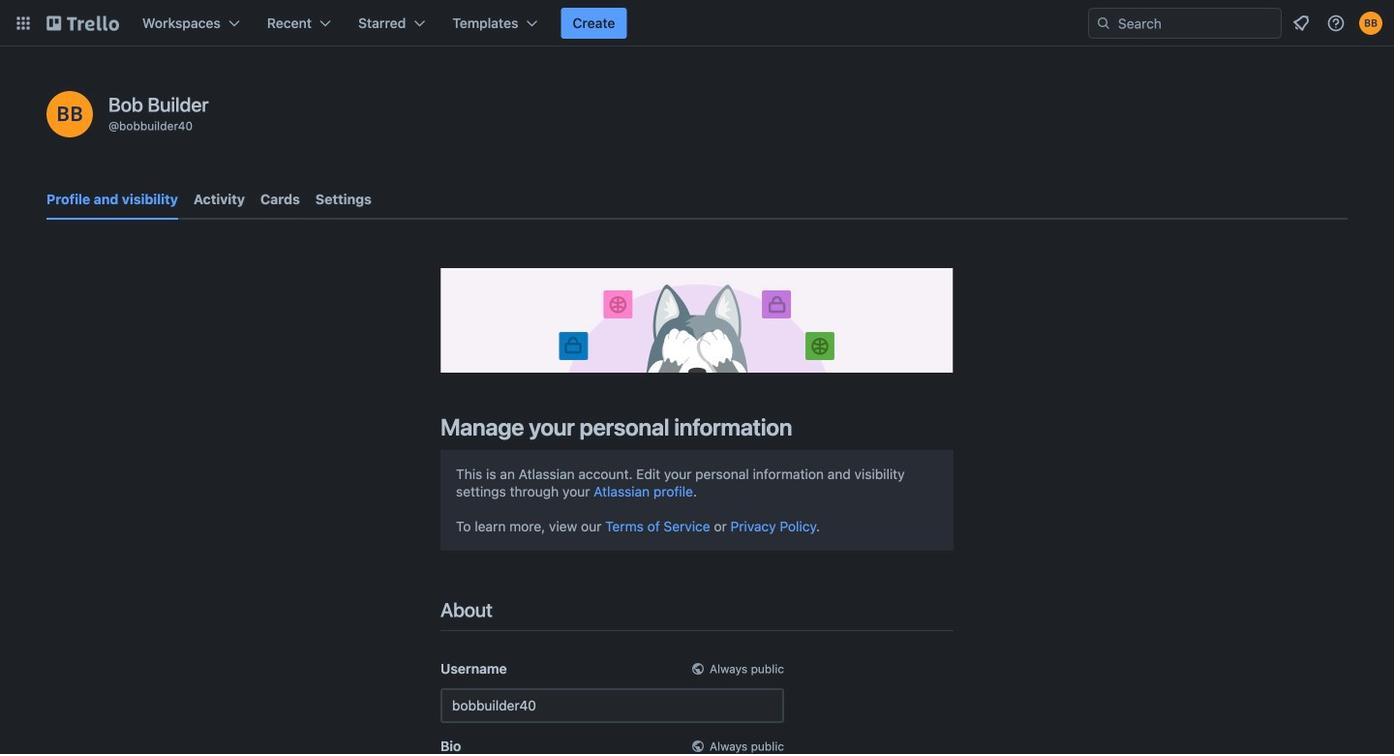 Task type: describe. For each thing, give the bounding box(es) containing it.
primary element
[[0, 0, 1394, 46]]

bob builder (bobbuilder40) image
[[46, 91, 93, 137]]

bob builder (bobbuilder40) image
[[1359, 12, 1382, 35]]

search image
[[1096, 15, 1111, 31]]

0 notifications image
[[1290, 12, 1313, 35]]



Task type: locate. For each thing, give the bounding box(es) containing it.
Search field
[[1111, 10, 1281, 37]]

back to home image
[[46, 8, 119, 39]]

None text field
[[440, 688, 784, 723]]

open information menu image
[[1326, 14, 1346, 33]]



Task type: vqa. For each thing, say whether or not it's contained in the screenshot.
bottom the Jan
no



